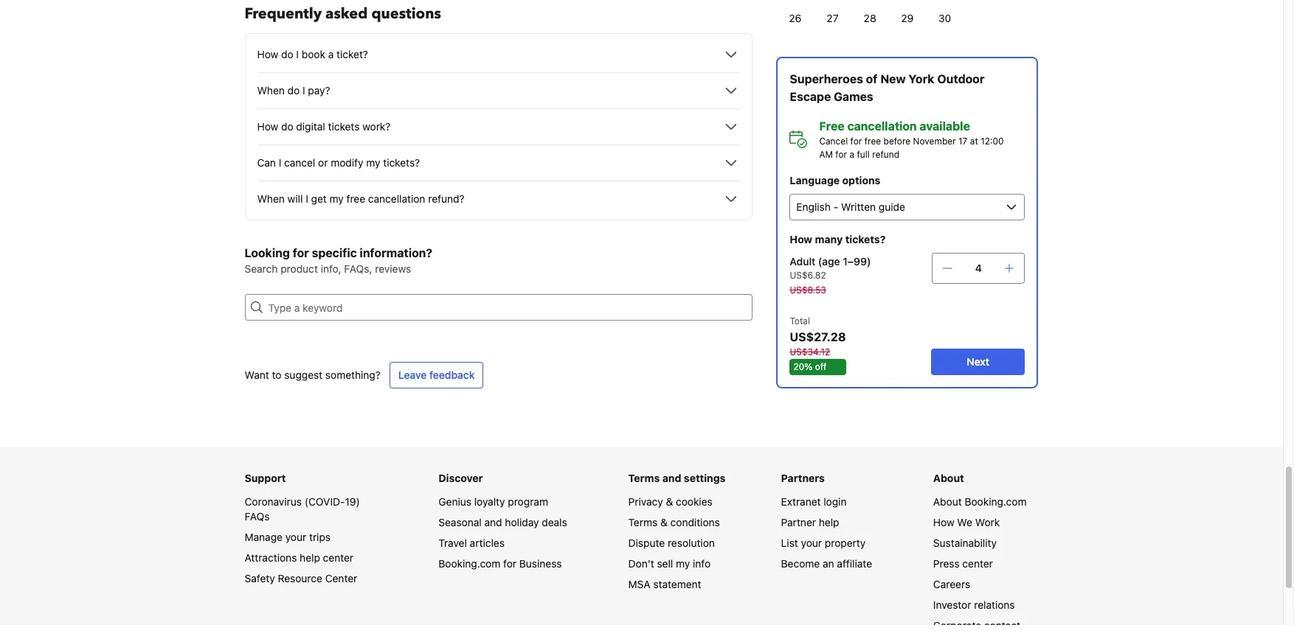 Task type: describe. For each thing, give the bounding box(es) containing it.
30
[[939, 12, 951, 24]]

and for settings
[[662, 472, 681, 485]]

genius loyalty program
[[439, 496, 548, 508]]

specific
[[312, 246, 357, 260]]

tickets? inside dropdown button
[[383, 156, 420, 169]]

discover
[[439, 472, 483, 485]]

sell
[[657, 558, 673, 570]]

how for how do i book a ticket?
[[257, 48, 278, 61]]

help for partner
[[819, 517, 839, 529]]

info
[[693, 558, 711, 570]]

extranet
[[781, 496, 821, 508]]

get
[[311, 193, 327, 205]]

superheroes
[[790, 72, 863, 86]]

how many tickets?
[[790, 233, 886, 246]]

an
[[823, 558, 834, 570]]

when will i get my free cancellation refund? button
[[257, 190, 740, 208]]

Type a keyword field
[[262, 294, 753, 321]]

trips
[[309, 531, 331, 544]]

1 horizontal spatial tickets?
[[845, 233, 886, 246]]

29 November 2023 checkbox
[[889, 4, 926, 33]]

us$8.53
[[790, 285, 826, 296]]

how do digital tickets work?
[[257, 120, 391, 133]]

your for property
[[801, 537, 822, 550]]

press center
[[933, 558, 993, 570]]

do for tickets
[[281, 120, 293, 133]]

attractions
[[245, 552, 297, 564]]

superheroes of new york outdoor escape games
[[790, 72, 985, 103]]

manage your trips link
[[245, 531, 331, 544]]

manage
[[245, 531, 283, 544]]

digital
[[296, 120, 325, 133]]

book
[[302, 48, 325, 61]]

safety resource center link
[[245, 573, 357, 585]]

terms for terms & conditions
[[628, 517, 658, 529]]

off
[[815, 362, 827, 373]]

options
[[842, 174, 881, 187]]

loyalty
[[474, 496, 505, 508]]

about for about
[[933, 472, 964, 485]]

terms and settings
[[628, 472, 726, 485]]

games
[[834, 90, 873, 103]]

12:00
[[981, 136, 1004, 147]]

2 vertical spatial my
[[676, 558, 690, 570]]

how do digital tickets work? button
[[257, 118, 740, 136]]

27
[[827, 12, 839, 24]]

language options
[[790, 174, 881, 187]]

coronavirus
[[245, 496, 302, 508]]

28
[[864, 12, 876, 24]]

msa statement link
[[628, 579, 701, 591]]

28 November 2023 checkbox
[[851, 4, 889, 33]]

for up full
[[850, 136, 862, 147]]

for right am
[[836, 149, 847, 160]]

msa
[[628, 579, 651, 591]]

29
[[901, 12, 914, 24]]

dispute
[[628, 537, 665, 550]]

press
[[933, 558, 960, 570]]

for left business
[[503, 558, 517, 570]]

holiday
[[505, 517, 539, 529]]

& for terms
[[660, 517, 668, 529]]

when do i pay?
[[257, 84, 330, 97]]

next
[[967, 356, 990, 368]]

become an affiliate
[[781, 558, 872, 570]]

1 vertical spatial booking.com
[[439, 558, 501, 570]]

19)
[[345, 496, 360, 508]]

genius
[[439, 496, 472, 508]]

terms & conditions link
[[628, 517, 720, 529]]

terms for terms and settings
[[628, 472, 660, 485]]

extranet login
[[781, 496, 847, 508]]

and for holiday
[[484, 517, 502, 529]]

escape
[[790, 90, 831, 103]]

cancel
[[284, 156, 315, 169]]

adult
[[790, 255, 816, 268]]

coronavirus (covid-19) faqs link
[[245, 496, 360, 523]]

refund
[[872, 149, 900, 160]]

us$34.12
[[790, 347, 830, 358]]

tickets
[[328, 120, 360, 133]]

26 November 2023 checkbox
[[777, 4, 814, 33]]

list
[[781, 537, 798, 550]]

frequently
[[245, 4, 322, 24]]

i for book
[[296, 48, 299, 61]]

can i cancel or modify my tickets? button
[[257, 154, 740, 172]]

leave
[[398, 369, 427, 381]]

dispute resolution
[[628, 537, 715, 550]]

to
[[272, 369, 281, 381]]

about for about booking.com
[[933, 496, 962, 508]]

will
[[288, 193, 303, 205]]

search
[[245, 263, 278, 275]]

looking for specific information? search product info, faqs, reviews
[[245, 246, 432, 275]]

my inside the when will i get my free cancellation refund? dropdown button
[[329, 193, 344, 205]]

travel articles
[[439, 537, 505, 550]]

york
[[909, 72, 935, 86]]

statement
[[653, 579, 701, 591]]

when for when will i get my free cancellation refund?
[[257, 193, 285, 205]]



Task type: vqa. For each thing, say whether or not it's contained in the screenshot.


Task type: locate. For each thing, give the bounding box(es) containing it.
0 vertical spatial tickets?
[[383, 156, 420, 169]]

cancellation inside the when will i get my free cancellation refund? dropdown button
[[368, 193, 425, 205]]

& down privacy & cookies at bottom
[[660, 517, 668, 529]]

don't
[[628, 558, 654, 570]]

1 horizontal spatial free
[[865, 136, 881, 147]]

when inside dropdown button
[[257, 193, 285, 205]]

about up about booking.com link
[[933, 472, 964, 485]]

center
[[325, 573, 357, 585]]

your up 'attractions help center' link
[[285, 531, 306, 544]]

terms
[[628, 472, 660, 485], [628, 517, 658, 529]]

0 vertical spatial booking.com
[[965, 496, 1027, 508]]

frequently asked questions
[[245, 4, 441, 24]]

0 horizontal spatial a
[[328, 48, 334, 61]]

for up product
[[293, 246, 309, 260]]

travel articles link
[[439, 537, 505, 550]]

how do i book a ticket? button
[[257, 46, 740, 63]]

i for pay?
[[303, 84, 305, 97]]

0 vertical spatial help
[[819, 517, 839, 529]]

free cancellation available cancel for free before november 17 at 12:00 am for a full refund
[[819, 120, 1004, 160]]

2 terms from the top
[[628, 517, 658, 529]]

how we work
[[933, 517, 1000, 529]]

30 November 2023 checkbox
[[926, 4, 964, 33]]

how down frequently
[[257, 48, 278, 61]]

am
[[819, 149, 833, 160]]

i left pay?
[[303, 84, 305, 97]]

1 horizontal spatial your
[[801, 537, 822, 550]]

1 vertical spatial cancellation
[[368, 193, 425, 205]]

how for how we work
[[933, 517, 955, 529]]

want to suggest something?
[[245, 369, 381, 381]]

1 vertical spatial help
[[300, 552, 320, 564]]

booking.com
[[965, 496, 1027, 508], [439, 558, 501, 570]]

free
[[865, 136, 881, 147], [346, 193, 365, 205]]

language
[[790, 174, 840, 187]]

0 horizontal spatial my
[[329, 193, 344, 205]]

booking.com down travel articles at the bottom of the page
[[439, 558, 501, 570]]

20%
[[794, 362, 813, 373]]

your for trips
[[285, 531, 306, 544]]

when inside when do i pay? dropdown button
[[257, 84, 285, 97]]

how up can
[[257, 120, 278, 133]]

us$27.28
[[790, 331, 846, 344]]

help up list your property link on the right bottom of the page
[[819, 517, 839, 529]]

0 vertical spatial a
[[328, 48, 334, 61]]

1 horizontal spatial booking.com
[[965, 496, 1027, 508]]

0 vertical spatial my
[[366, 156, 380, 169]]

list your property
[[781, 537, 866, 550]]

1 vertical spatial free
[[346, 193, 365, 205]]

0 vertical spatial and
[[662, 472, 681, 485]]

i left book at the left top
[[296, 48, 299, 61]]

adult (age 1–99) us$6.82
[[790, 255, 871, 281]]

your down partner help link
[[801, 537, 822, 550]]

of
[[866, 72, 878, 86]]

(age
[[818, 255, 840, 268]]

0 vertical spatial when
[[257, 84, 285, 97]]

when
[[257, 84, 285, 97], [257, 193, 285, 205]]

1 horizontal spatial and
[[662, 472, 681, 485]]

don't sell my info
[[628, 558, 711, 570]]

suggest
[[284, 369, 323, 381]]

refund?
[[428, 193, 465, 205]]

or
[[318, 156, 328, 169]]

full
[[857, 149, 870, 160]]

how for how do digital tickets work?
[[257, 120, 278, 133]]

0 horizontal spatial and
[[484, 517, 502, 529]]

safety resource center
[[245, 573, 357, 585]]

careers link
[[933, 579, 970, 591]]

& up terms & conditions link
[[666, 496, 673, 508]]

we
[[957, 517, 973, 529]]

privacy
[[628, 496, 663, 508]]

about up we
[[933, 496, 962, 508]]

0 vertical spatial about
[[933, 472, 964, 485]]

november
[[913, 136, 956, 147]]

something?
[[325, 369, 381, 381]]

0 horizontal spatial help
[[300, 552, 320, 564]]

outdoor
[[937, 72, 985, 86]]

terms & conditions
[[628, 517, 720, 529]]

property
[[825, 537, 866, 550]]

0 vertical spatial do
[[281, 48, 293, 61]]

how up adult
[[790, 233, 813, 246]]

tickets? up "1–99)" on the top right of the page
[[845, 233, 886, 246]]

attractions help center
[[245, 552, 354, 564]]

0 horizontal spatial your
[[285, 531, 306, 544]]

investor
[[933, 599, 971, 612]]

my right sell
[[676, 558, 690, 570]]

1 vertical spatial when
[[257, 193, 285, 205]]

leave feedback button
[[390, 362, 484, 389]]

do for book
[[281, 48, 293, 61]]

before
[[884, 136, 911, 147]]

resource
[[278, 573, 322, 585]]

1 terms from the top
[[628, 472, 660, 485]]

0 vertical spatial terms
[[628, 472, 660, 485]]

and down genius loyalty program
[[484, 517, 502, 529]]

don't sell my info link
[[628, 558, 711, 570]]

cancellation
[[847, 120, 917, 133], [368, 193, 425, 205]]

i for get
[[306, 193, 308, 205]]

for inside the looking for specific information? search product info, faqs, reviews
[[293, 246, 309, 260]]

total us$27.28 us$34.12 20% off
[[790, 316, 846, 373]]

when left will
[[257, 193, 285, 205]]

2 vertical spatial do
[[281, 120, 293, 133]]

do
[[281, 48, 293, 61], [288, 84, 300, 97], [281, 120, 293, 133]]

2 when from the top
[[257, 193, 285, 205]]

2 about from the top
[[933, 496, 962, 508]]

&
[[666, 496, 673, 508], [660, 517, 668, 529]]

do left book at the left top
[[281, 48, 293, 61]]

0 horizontal spatial free
[[346, 193, 365, 205]]

privacy & cookies
[[628, 496, 713, 508]]

tickets? down work?
[[383, 156, 420, 169]]

genius loyalty program link
[[439, 496, 548, 508]]

attractions help center link
[[245, 552, 354, 564]]

program
[[508, 496, 548, 508]]

seasonal and holiday deals link
[[439, 517, 567, 529]]

investor relations
[[933, 599, 1015, 612]]

center down the sustainability link
[[963, 558, 993, 570]]

a inside free cancellation available cancel for free before november 17 at 12:00 am for a full refund
[[850, 149, 855, 160]]

msa statement
[[628, 579, 701, 591]]

us$6.82
[[790, 270, 826, 281]]

next button
[[931, 349, 1025, 376]]

product
[[281, 263, 318, 275]]

17
[[959, 136, 968, 147]]

help up safety resource center "link"
[[300, 552, 320, 564]]

do for pay?
[[288, 84, 300, 97]]

free inside the when will i get my free cancellation refund? dropdown button
[[346, 193, 365, 205]]

cancellation left the refund?
[[368, 193, 425, 205]]

1 vertical spatial do
[[288, 84, 300, 97]]

free for cancellation
[[865, 136, 881, 147]]

1 vertical spatial terms
[[628, 517, 658, 529]]

free
[[819, 120, 845, 133]]

support
[[245, 472, 286, 485]]

i inside dropdown button
[[279, 156, 281, 169]]

many
[[815, 233, 843, 246]]

partner
[[781, 517, 816, 529]]

1 vertical spatial about
[[933, 496, 962, 508]]

for
[[850, 136, 862, 147], [836, 149, 847, 160], [293, 246, 309, 260], [503, 558, 517, 570]]

1 vertical spatial &
[[660, 517, 668, 529]]

careers
[[933, 579, 970, 591]]

booking.com for business
[[439, 558, 562, 570]]

1 vertical spatial and
[[484, 517, 502, 529]]

cancellation inside free cancellation available cancel for free before november 17 at 12:00 am for a full refund
[[847, 120, 917, 133]]

1 horizontal spatial help
[[819, 517, 839, 529]]

cancellation up the before at the top of page
[[847, 120, 917, 133]]

resolution
[[668, 537, 715, 550]]

0 vertical spatial cancellation
[[847, 120, 917, 133]]

info,
[[321, 263, 341, 275]]

asked
[[325, 4, 368, 24]]

1 horizontal spatial a
[[850, 149, 855, 160]]

27 November 2023 checkbox
[[814, 4, 851, 33]]

investor relations link
[[933, 599, 1015, 612]]

1 horizontal spatial my
[[366, 156, 380, 169]]

about booking.com link
[[933, 496, 1027, 508]]

new
[[881, 72, 906, 86]]

free up full
[[865, 136, 881, 147]]

2 horizontal spatial my
[[676, 558, 690, 570]]

free inside free cancellation available cancel for free before november 17 at 12:00 am for a full refund
[[865, 136, 881, 147]]

how for how many tickets?
[[790, 233, 813, 246]]

when left pay?
[[257, 84, 285, 97]]

a inside dropdown button
[[328, 48, 334, 61]]

can i cancel or modify my tickets?
[[257, 156, 420, 169]]

1 horizontal spatial center
[[963, 558, 993, 570]]

1 horizontal spatial cancellation
[[847, 120, 917, 133]]

0 vertical spatial free
[[865, 136, 881, 147]]

free for will
[[346, 193, 365, 205]]

0 horizontal spatial cancellation
[[368, 193, 425, 205]]

my inside can i cancel or modify my tickets? dropdown button
[[366, 156, 380, 169]]

seasonal
[[439, 517, 482, 529]]

how we work link
[[933, 517, 1000, 529]]

a right book at the left top
[[328, 48, 334, 61]]

0 horizontal spatial booking.com
[[439, 558, 501, 570]]

sustainability link
[[933, 537, 997, 550]]

partners
[[781, 472, 825, 485]]

do left pay?
[[288, 84, 300, 97]]

0 vertical spatial &
[[666, 496, 673, 508]]

modify
[[331, 156, 363, 169]]

a left full
[[850, 149, 855, 160]]

i right can
[[279, 156, 281, 169]]

become an affiliate link
[[781, 558, 872, 570]]

1 vertical spatial my
[[329, 193, 344, 205]]

do left "digital"
[[281, 120, 293, 133]]

looking
[[245, 246, 290, 260]]

1 vertical spatial a
[[850, 149, 855, 160]]

travel
[[439, 537, 467, 550]]

1 when from the top
[[257, 84, 285, 97]]

0 horizontal spatial tickets?
[[383, 156, 420, 169]]

terms down privacy
[[628, 517, 658, 529]]

and up privacy & cookies link
[[662, 472, 681, 485]]

i right will
[[306, 193, 308, 205]]

0 horizontal spatial center
[[323, 552, 354, 564]]

help for attractions
[[300, 552, 320, 564]]

business
[[519, 558, 562, 570]]

free right get
[[346, 193, 365, 205]]

terms up privacy
[[628, 472, 660, 485]]

how left we
[[933, 517, 955, 529]]

center up center
[[323, 552, 354, 564]]

1 vertical spatial tickets?
[[845, 233, 886, 246]]

1–99)
[[843, 255, 871, 268]]

my right the modify
[[366, 156, 380, 169]]

my right get
[[329, 193, 344, 205]]

affiliate
[[837, 558, 872, 570]]

& for privacy
[[666, 496, 673, 508]]

coronavirus (covid-19) faqs
[[245, 496, 360, 523]]

when for when do i pay?
[[257, 84, 285, 97]]

booking.com up work
[[965, 496, 1027, 508]]

1 about from the top
[[933, 472, 964, 485]]



